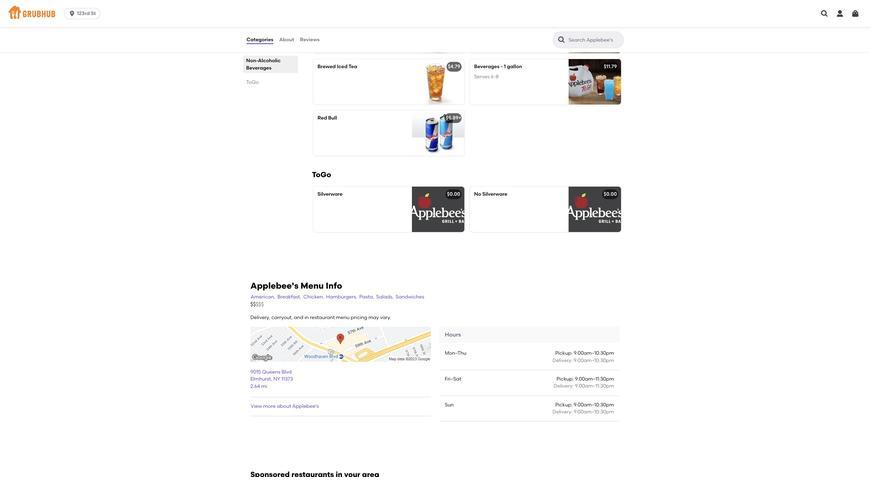 Task type: vqa. For each thing, say whether or not it's contained in the screenshot.


Task type: locate. For each thing, give the bounding box(es) containing it.
tea
[[349, 64, 358, 70]]

non-alcoholic beverages
[[246, 58, 281, 71]]

1 $0.00 from the left
[[447, 192, 461, 198]]

applebee's
[[251, 281, 299, 291], [293, 404, 319, 410]]

delivery: for sun
[[553, 410, 573, 415]]

elmhurst
[[251, 377, 271, 383]]

$$$$$
[[251, 302, 264, 308]]

pickup: 9:00am–10:30pm delivery: 9:00am–10:30pm down pickup: 9:00am–11:30pm delivery: 9:00am–11:30pm
[[553, 402, 615, 415]]

of
[[325, 29, 330, 35]]

0 horizontal spatial svg image
[[821, 9, 830, 18]]

gallon inside button
[[478, 22, 492, 28]]

up
[[318, 29, 324, 35]]

taste
[[346, 22, 358, 28]]

no silverware image
[[569, 187, 622, 233]]

1 horizontal spatial 1
[[504, 64, 506, 70]]

our
[[384, 22, 391, 28]]

beverages - 1 gallon image
[[569, 59, 622, 105]]

fri–sat
[[445, 377, 462, 383]]

no silverware
[[475, 192, 508, 198]]

$0.00
[[447, 192, 461, 198], [604, 192, 617, 198]]

pickup: 9:00am–10:30pm delivery: 9:00am–10:30pm
[[553, 351, 615, 364], [553, 402, 615, 415]]

non-
[[246, 58, 258, 64]]

0 vertical spatial delivery:
[[553, 358, 573, 364]]

applebee's right about
[[293, 404, 319, 410]]

iced
[[337, 64, 348, 70]]

9:00am–10:30pm
[[574, 351, 615, 357], [574, 358, 615, 364], [574, 402, 615, 408], [574, 410, 615, 415]]

2 $0.00 from the left
[[604, 192, 617, 198]]

red bull
[[318, 115, 337, 121]]

hamburgers, button
[[326, 294, 358, 301]]

delivery:
[[553, 358, 573, 364], [554, 384, 574, 390], [553, 410, 573, 415]]

delivery: inside pickup: 9:00am–11:30pm delivery: 9:00am–11:30pm
[[554, 384, 574, 390]]

1 silverware from the left
[[318, 192, 343, 198]]

1 vertical spatial pickup: 9:00am–10:30pm delivery: 9:00am–10:30pm
[[553, 402, 615, 415]]

pickup: 9:00am–10:30pm delivery: 9:00am–10:30pm up pickup: 9:00am–11:30pm delivery: 9:00am–11:30pm
[[553, 351, 615, 364]]

0 horizontal spatial togo
[[246, 80, 259, 86]]

0 vertical spatial pickup:
[[556, 351, 573, 357]]

1 horizontal spatial gallon
[[508, 64, 523, 70]]

1 vertical spatial pickup:
[[557, 377, 574, 383]]

satisfy your taste buds with our line- up of cold fountain drinks. button
[[314, 8, 465, 53]]

beverages
[[475, 64, 500, 70], [246, 65, 272, 71]]

0 vertical spatial 1
[[475, 22, 476, 28]]

delivery, carryout, and in restaurant menu pricing may vary.
[[251, 315, 391, 321]]

0 vertical spatial togo
[[246, 80, 259, 86]]

pickup: 9:00am–10:30pm delivery: 9:00am–10:30pm for mon–thu
[[553, 351, 615, 364]]

american, button
[[251, 294, 276, 301]]

1 horizontal spatial svg image
[[837, 9, 845, 18]]

chicken, button
[[303, 294, 325, 301]]

&
[[265, 44, 269, 49]]

1
[[475, 22, 476, 28], [504, 64, 506, 70]]

american,
[[251, 294, 276, 300]]

pricing
[[351, 315, 368, 321]]

applebee's up american,
[[251, 281, 299, 291]]

about button
[[279, 27, 295, 53]]

fountain drinks image
[[412, 8, 465, 53]]

2 horizontal spatial svg image
[[852, 9, 860, 18]]

,
[[271, 377, 273, 383]]

tab
[[244, 13, 298, 23]]

red bull image
[[412, 111, 465, 156]]

beverages inside non-alcoholic beverages
[[246, 65, 272, 71]]

1 horizontal spatial $0.00
[[604, 192, 617, 198]]

123rd
[[77, 11, 90, 16]]

0 horizontal spatial 1
[[475, 22, 476, 28]]

blvd
[[282, 370, 292, 376]]

breakfast, button
[[277, 294, 302, 301]]

2 vertical spatial pickup:
[[556, 402, 573, 408]]

$$
[[251, 302, 256, 308]]

brewed
[[318, 64, 336, 70]]

0 vertical spatial 9:00am–11:30pm
[[575, 377, 615, 383]]

no
[[475, 192, 482, 198]]

2 silverware from the left
[[483, 192, 508, 198]]

1 vertical spatial togo
[[312, 171, 331, 179]]

123rd st
[[77, 11, 96, 16]]

red
[[318, 115, 327, 121]]

-
[[501, 64, 503, 70]]

1 9:00am–10:30pm from the top
[[574, 351, 615, 357]]

american, breakfast, chicken, hamburgers, pasta, salads, sandwiches
[[251, 294, 425, 300]]

pickup:
[[556, 351, 573, 357], [557, 377, 574, 383], [556, 402, 573, 408]]

queens
[[262, 370, 281, 376]]

1 vertical spatial delivery:
[[554, 384, 574, 390]]

drinks.
[[364, 29, 379, 35]]

pickup: inside pickup: 9:00am–11:30pm delivery: 9:00am–11:30pm
[[557, 377, 574, 383]]

1 pickup: 9:00am–10:30pm delivery: 9:00am–10:30pm from the top
[[553, 351, 615, 364]]

bull
[[328, 115, 337, 121]]

2 vertical spatial delivery:
[[553, 410, 573, 415]]

silverware image
[[412, 187, 465, 233]]

gallon
[[478, 22, 492, 28], [508, 64, 523, 70]]

serves
[[475, 74, 490, 80]]

0 horizontal spatial silverware
[[318, 192, 343, 198]]

view more about applebee's
[[251, 404, 319, 410]]

in
[[305, 315, 309, 321]]

0 horizontal spatial gallon
[[478, 22, 492, 28]]

1 vertical spatial 9:00am–11:30pm
[[575, 384, 615, 390]]

Search Applebee's search field
[[568, 37, 622, 43]]

beverages down non-
[[246, 65, 272, 71]]

2 pickup: 9:00am–10:30pm delivery: 9:00am–10:30pm from the top
[[553, 402, 615, 415]]

your
[[335, 22, 345, 28]]

sauces & sides
[[246, 44, 282, 49]]

0 horizontal spatial $0.00
[[447, 192, 461, 198]]

1 horizontal spatial togo
[[312, 171, 331, 179]]

line-
[[393, 22, 403, 28]]

11373
[[282, 377, 293, 383]]

silverware
[[318, 192, 343, 198], [483, 192, 508, 198]]

brewed iced tea image
[[412, 59, 465, 105]]

123rd st button
[[64, 8, 103, 19]]

1 horizontal spatial silverware
[[483, 192, 508, 198]]

0 vertical spatial pickup: 9:00am–10:30pm delivery: 9:00am–10:30pm
[[553, 351, 615, 364]]

search icon image
[[558, 36, 566, 44]]

svg image
[[821, 9, 830, 18], [837, 9, 845, 18], [852, 9, 860, 18]]

beverages up "serves 6-8"
[[475, 64, 500, 70]]

+
[[459, 115, 462, 121]]

1 gallon
[[475, 22, 492, 28]]

0 horizontal spatial beverages
[[246, 65, 272, 71]]

sauces
[[246, 44, 264, 49]]

0 vertical spatial gallon
[[478, 22, 492, 28]]



Task type: describe. For each thing, give the bounding box(es) containing it.
view
[[251, 404, 262, 410]]

desserts
[[246, 29, 267, 35]]

2 9:00am–11:30pm from the top
[[575, 384, 615, 390]]

info
[[326, 281, 343, 291]]

st
[[91, 11, 96, 16]]

salads, button
[[376, 294, 394, 301]]

delivery: for fri–sat
[[554, 384, 574, 390]]

salads,
[[377, 294, 394, 300]]

beverages - 1 gallon
[[475, 64, 523, 70]]

sandwiches
[[396, 294, 425, 300]]

lemonade image
[[569, 8, 622, 53]]

$0.00 for no silverware
[[604, 192, 617, 198]]

with
[[372, 22, 382, 28]]

1 9:00am–11:30pm from the top
[[575, 377, 615, 383]]

$11.79
[[604, 64, 617, 70]]

8
[[496, 74, 499, 80]]

cold
[[331, 29, 341, 35]]

satisfy
[[318, 22, 334, 28]]

$5.89
[[446, 115, 459, 121]]

vary.
[[380, 315, 391, 321]]

hours
[[445, 332, 461, 338]]

menu
[[301, 281, 324, 291]]

menu
[[336, 315, 350, 321]]

3 9:00am–10:30pm from the top
[[574, 402, 615, 408]]

delivery,
[[251, 315, 270, 321]]

9015 queens blvd elmhurst , ny 11373 2.64 mi
[[251, 370, 293, 390]]

categories button
[[246, 27, 274, 53]]

categories
[[247, 37, 274, 43]]

mon–thu
[[445, 351, 467, 357]]

1 vertical spatial applebee's
[[293, 404, 319, 410]]

sandwiches button
[[396, 294, 425, 301]]

9015
[[251, 370, 261, 376]]

pickup: for fri–sat
[[557, 377, 574, 383]]

serves 6-8
[[475, 74, 499, 80]]

about
[[277, 404, 291, 410]]

1 inside button
[[475, 22, 476, 28]]

hamburgers,
[[326, 294, 358, 300]]

satisfy your taste buds with our line- up of cold fountain drinks.
[[318, 22, 403, 35]]

svg image
[[69, 10, 76, 17]]

2 9:00am–10:30pm from the top
[[574, 358, 615, 364]]

4 9:00am–10:30pm from the top
[[574, 410, 615, 415]]

2.64
[[251, 384, 260, 390]]

reviews
[[300, 37, 320, 43]]

pickup: 9:00am–11:30pm delivery: 9:00am–11:30pm
[[554, 377, 615, 390]]

$4.79
[[448, 64, 461, 70]]

alcoholic
[[258, 58, 281, 64]]

$0.00 for silverware
[[447, 192, 461, 198]]

reviews button
[[300, 27, 320, 53]]

1 gallon button
[[470, 8, 622, 53]]

sides
[[270, 44, 282, 49]]

0 vertical spatial applebee's
[[251, 281, 299, 291]]

about
[[280, 37, 294, 43]]

and
[[294, 315, 304, 321]]

pickup: 9:00am–10:30pm delivery: 9:00am–10:30pm for sun
[[553, 402, 615, 415]]

pasta,
[[360, 294, 374, 300]]

breakfast,
[[278, 294, 302, 300]]

3 svg image from the left
[[852, 9, 860, 18]]

buds
[[360, 22, 371, 28]]

$5.89 +
[[446, 115, 462, 121]]

1 vertical spatial gallon
[[508, 64, 523, 70]]

pickup: for mon–thu
[[556, 351, 573, 357]]

2 svg image from the left
[[837, 9, 845, 18]]

brewed iced tea
[[318, 64, 358, 70]]

applebee's menu info
[[251, 281, 343, 291]]

6-
[[491, 74, 496, 80]]

fountain
[[343, 29, 362, 35]]

pasta, button
[[359, 294, 375, 301]]

more
[[263, 404, 276, 410]]

chicken,
[[304, 294, 324, 300]]

may
[[369, 315, 379, 321]]

restaurant
[[310, 315, 335, 321]]

delivery: for mon–thu
[[553, 358, 573, 364]]

main navigation navigation
[[0, 0, 871, 27]]

ny
[[274, 377, 280, 383]]

carryout,
[[272, 315, 293, 321]]

pickup: for sun
[[556, 402, 573, 408]]

sun
[[445, 402, 454, 408]]

mi
[[261, 384, 267, 390]]

1 horizontal spatial beverages
[[475, 64, 500, 70]]

1 svg image from the left
[[821, 9, 830, 18]]

1 vertical spatial 1
[[504, 64, 506, 70]]



